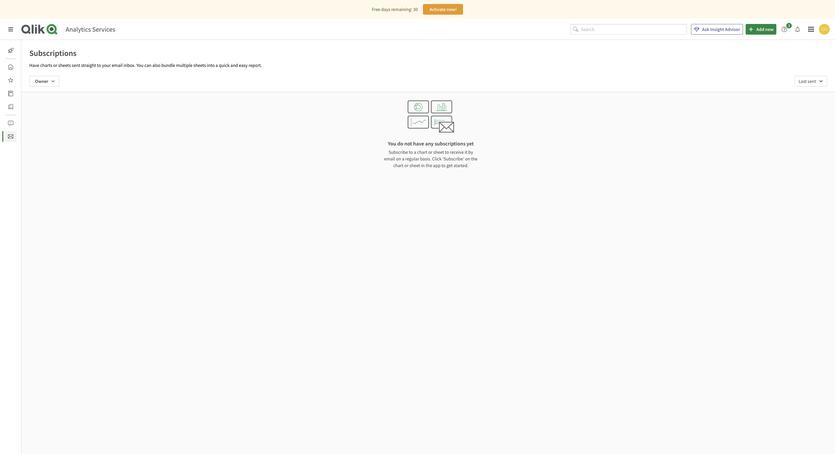 Task type: locate. For each thing, give the bounding box(es) containing it.
Last sent field
[[794, 76, 827, 87]]

now!
[[447, 6, 457, 12]]

sheets
[[58, 62, 71, 68], [193, 62, 206, 68]]

inbox.
[[124, 62, 135, 68]]

to left your
[[97, 62, 101, 68]]

1 horizontal spatial sent
[[808, 78, 816, 84]]

1 vertical spatial sent
[[808, 78, 816, 84]]

any
[[425, 140, 434, 147]]

sheet down regular
[[410, 163, 420, 169]]

0 vertical spatial sheet
[[433, 149, 444, 155]]

sent right last
[[808, 78, 816, 84]]

yet
[[467, 140, 474, 147]]

catalog image
[[8, 91, 13, 96]]

1 horizontal spatial on
[[465, 156, 470, 162]]

chart down subscribe
[[393, 163, 404, 169]]

also
[[152, 62, 160, 68]]

home link
[[5, 62, 33, 72]]

email right your
[[112, 62, 123, 68]]

or
[[53, 62, 57, 68], [428, 149, 433, 155], [404, 163, 409, 169]]

1 horizontal spatial or
[[404, 163, 409, 169]]

sheet up click
[[433, 149, 444, 155]]

1 vertical spatial you
[[388, 140, 396, 147]]

sheets left into
[[193, 62, 206, 68]]

2 vertical spatial or
[[404, 163, 409, 169]]

on
[[396, 156, 401, 162], [465, 156, 470, 162]]

1 horizontal spatial email
[[384, 156, 395, 162]]

email down subscribe
[[384, 156, 395, 162]]

chart
[[417, 149, 427, 155], [393, 163, 404, 169]]

1 horizontal spatial the
[[471, 156, 478, 162]]

2 horizontal spatial or
[[428, 149, 433, 155]]

1 horizontal spatial sheet
[[433, 149, 444, 155]]

subscriptions
[[29, 48, 76, 58]]

a up regular
[[414, 149, 416, 155]]

email
[[112, 62, 123, 68], [384, 156, 395, 162]]

subscriptions image
[[8, 134, 13, 139]]

1 sheets from the left
[[58, 62, 71, 68]]

0 vertical spatial or
[[53, 62, 57, 68]]

receive
[[450, 149, 464, 155]]

0 horizontal spatial on
[[396, 156, 401, 162]]

the
[[471, 156, 478, 162], [426, 163, 432, 169]]

on down 'it'
[[465, 156, 470, 162]]

1 vertical spatial email
[[384, 156, 395, 162]]

insight
[[710, 26, 724, 32]]

0 vertical spatial the
[[471, 156, 478, 162]]

catalog
[[21, 91, 36, 97]]

1 on from the left
[[396, 156, 401, 162]]

it
[[465, 149, 468, 155]]

and
[[231, 62, 238, 68]]

bundle
[[161, 62, 175, 68]]

catalog link
[[5, 88, 36, 99]]

straight
[[81, 62, 96, 68]]

or up basis.
[[428, 149, 433, 155]]

2 horizontal spatial a
[[414, 149, 416, 155]]

analytics
[[66, 25, 91, 33]]

or right charts
[[53, 62, 57, 68]]

1 vertical spatial a
[[414, 149, 416, 155]]

sent
[[72, 62, 80, 68], [808, 78, 816, 84]]

'subscribe'
[[443, 156, 464, 162]]

a
[[216, 62, 218, 68], [414, 149, 416, 155], [402, 156, 404, 162]]

you
[[136, 62, 144, 68], [388, 140, 396, 147]]

0 horizontal spatial sheets
[[58, 62, 71, 68]]

chart up basis.
[[417, 149, 427, 155]]

sheets down subscriptions
[[58, 62, 71, 68]]

0 horizontal spatial a
[[216, 62, 218, 68]]

have charts or sheets sent straight to your email inbox. you can also bundle multiple sheets into a quick and easy report.
[[29, 62, 262, 68]]

to
[[97, 62, 101, 68], [409, 149, 413, 155], [445, 149, 449, 155], [442, 163, 446, 169]]

email inside you do not have any subscriptions yet subscribe to a chart or sheet to receive it by email on a regular basis. click 'subscribe' on the chart or sheet in the app to get started.
[[384, 156, 395, 162]]

you left "do"
[[388, 140, 396, 147]]

free days remaining: 30
[[372, 6, 418, 12]]

0 vertical spatial you
[[136, 62, 144, 68]]

collections image
[[8, 104, 13, 110]]

a right into
[[216, 62, 218, 68]]

activate now! link
[[423, 4, 463, 15]]

the right in
[[426, 163, 432, 169]]

free
[[372, 6, 380, 12]]

sent left straight
[[72, 62, 80, 68]]

1 vertical spatial the
[[426, 163, 432, 169]]

sheet
[[433, 149, 444, 155], [410, 163, 420, 169]]

searchbar element
[[571, 24, 687, 35]]

subscribe
[[389, 149, 408, 155]]

ask
[[702, 26, 709, 32]]

3 button
[[779, 23, 794, 35]]

advisor
[[725, 26, 740, 32]]

1 horizontal spatial you
[[388, 140, 396, 147]]

open sidebar menu image
[[8, 27, 13, 32]]

a down subscribe
[[402, 156, 404, 162]]

1 horizontal spatial chart
[[417, 149, 427, 155]]

navigation pane element
[[0, 43, 36, 145]]

home
[[21, 64, 33, 70]]

you left can
[[136, 62, 144, 68]]

1 vertical spatial sheet
[[410, 163, 420, 169]]

0 horizontal spatial sheet
[[410, 163, 420, 169]]

last
[[799, 78, 807, 84]]

click
[[432, 156, 442, 162]]

0 horizontal spatial email
[[112, 62, 123, 68]]

easy
[[239, 62, 248, 68]]

activate
[[430, 6, 446, 12]]

the down by
[[471, 156, 478, 162]]

on down subscribe
[[396, 156, 401, 162]]

to left get
[[442, 163, 446, 169]]

activate now!
[[430, 6, 457, 12]]

0 horizontal spatial sent
[[72, 62, 80, 68]]

services
[[92, 25, 115, 33]]

started.
[[454, 163, 469, 169]]

1 horizontal spatial a
[[402, 156, 404, 162]]

1 horizontal spatial sheets
[[193, 62, 206, 68]]

3
[[788, 23, 790, 28]]

getting started image
[[8, 48, 13, 53]]

report.
[[249, 62, 262, 68]]

you do not have any subscriptions yet subscribe to a chart or sheet to receive it by email on a regular basis. click 'subscribe' on the chart or sheet in the app to get started.
[[384, 140, 478, 169]]

to down the subscriptions
[[445, 149, 449, 155]]

sent inside field
[[808, 78, 816, 84]]

or down regular
[[404, 163, 409, 169]]

0 horizontal spatial chart
[[393, 163, 404, 169]]

0 horizontal spatial the
[[426, 163, 432, 169]]



Task type: vqa. For each thing, say whether or not it's contained in the screenshot.
Collections
no



Task type: describe. For each thing, give the bounding box(es) containing it.
30
[[413, 6, 418, 12]]

owner
[[35, 78, 48, 84]]

multiple
[[176, 62, 192, 68]]

get
[[447, 163, 453, 169]]

you inside you do not have any subscriptions yet subscribe to a chart or sheet to receive it by email on a regular basis. click 'subscribe' on the chart or sheet in the app to get started.
[[388, 140, 396, 147]]

2 on from the left
[[465, 156, 470, 162]]

1 vertical spatial chart
[[393, 163, 404, 169]]

have
[[413, 140, 424, 147]]

0 vertical spatial a
[[216, 62, 218, 68]]

charts
[[40, 62, 52, 68]]

Search text field
[[581, 24, 687, 35]]

subscriptions
[[435, 140, 466, 147]]

basis.
[[420, 156, 431, 162]]

2 vertical spatial a
[[402, 156, 404, 162]]

1 vertical spatial or
[[428, 149, 433, 155]]

ask insight advisor
[[702, 26, 740, 32]]

0 vertical spatial email
[[112, 62, 123, 68]]

ask insight advisor button
[[691, 24, 743, 35]]

app
[[433, 163, 441, 169]]

in
[[421, 163, 425, 169]]

to up regular
[[409, 149, 413, 155]]

not
[[404, 140, 412, 147]]

can
[[144, 62, 151, 68]]

0 horizontal spatial or
[[53, 62, 57, 68]]

do
[[397, 140, 403, 147]]

2 sheets from the left
[[193, 62, 206, 68]]

alerts image
[[8, 121, 13, 126]]

your
[[102, 62, 111, 68]]

by
[[468, 149, 473, 155]]

quick
[[219, 62, 230, 68]]

favorites image
[[8, 78, 13, 83]]

add new button
[[746, 24, 777, 35]]

into
[[207, 62, 215, 68]]

filters region
[[21, 71, 835, 92]]

0 vertical spatial chart
[[417, 149, 427, 155]]

add
[[757, 26, 764, 32]]

remaining:
[[391, 6, 412, 12]]

regular
[[405, 156, 419, 162]]

analytics services element
[[66, 25, 115, 33]]

0 vertical spatial sent
[[72, 62, 80, 68]]

have
[[29, 62, 39, 68]]

0 horizontal spatial you
[[136, 62, 144, 68]]

last sent
[[799, 78, 816, 84]]

days
[[381, 6, 390, 12]]

analytics services
[[66, 25, 115, 33]]

home image
[[8, 64, 13, 70]]

new
[[765, 26, 774, 32]]

christina overa image
[[819, 24, 830, 35]]

owner button
[[29, 76, 59, 87]]

add new
[[757, 26, 774, 32]]



